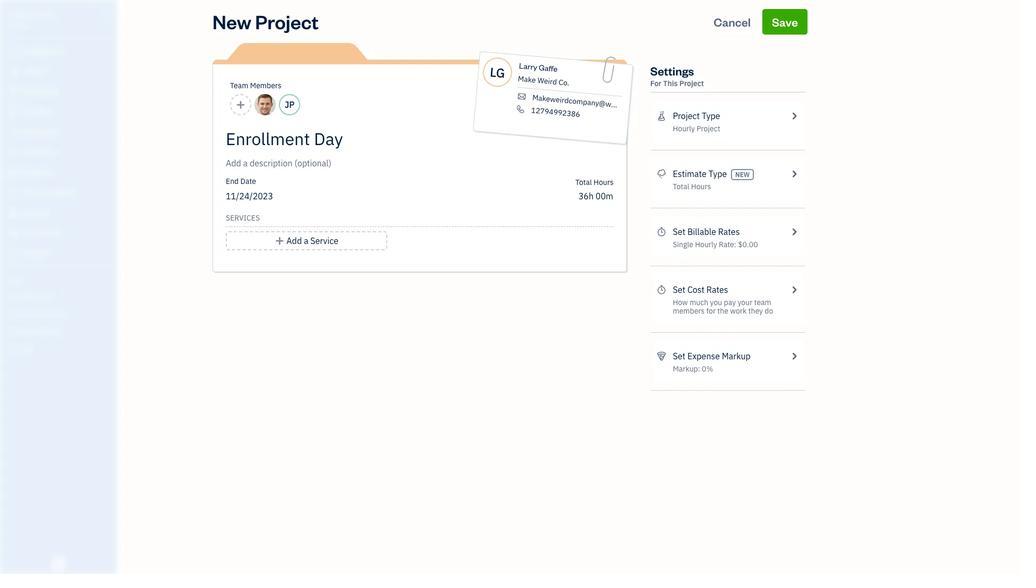 Task type: describe. For each thing, give the bounding box(es) containing it.
co.
[[559, 77, 570, 88]]

gaffe
[[539, 62, 558, 74]]

markup: 0%
[[673, 364, 714, 374]]

set billable rates
[[673, 226, 740, 237]]

team
[[230, 81, 249, 90]]

team members
[[230, 81, 282, 90]]

timetracking image
[[657, 225, 667, 238]]

team
[[755, 298, 772, 307]]

:
[[735, 240, 737, 249]]

set cost rates
[[673, 284, 729, 295]]

plus image
[[275, 234, 285, 247]]

team members image
[[8, 292, 114, 301]]

0 horizontal spatial total hours
[[576, 178, 614, 187]]

End date in  format text field
[[226, 191, 355, 201]]

turtle inc owner
[[9, 10, 56, 29]]

for
[[651, 79, 662, 88]]

new project
[[213, 9, 319, 34]]

rates for set cost rates
[[707, 284, 729, 295]]

date
[[241, 177, 256, 186]]

chevronright image for estimate type
[[790, 167, 800, 180]]

client image
[[7, 66, 20, 77]]

$0.00
[[739, 240, 758, 249]]

your
[[738, 298, 753, 307]]

0%
[[702, 364, 714, 374]]

how much you pay your team members for the work they do
[[673, 298, 774, 316]]

make
[[518, 74, 537, 85]]

project image
[[7, 167, 20, 178]]

0 horizontal spatial total
[[576, 178, 592, 187]]

expenses image
[[657, 350, 667, 363]]

invoice image
[[7, 107, 20, 117]]

the
[[718, 306, 729, 316]]

Project Name text field
[[226, 128, 518, 149]]

expense image
[[7, 147, 20, 158]]

0 horizontal spatial hours
[[594, 178, 614, 187]]

expense
[[688, 351, 720, 362]]

type for estimate type
[[709, 169, 727, 179]]

timetracking image
[[657, 283, 667, 296]]

set for set cost rates
[[673, 284, 686, 295]]

services
[[226, 213, 260, 223]]

they
[[749, 306, 763, 316]]

bank connections image
[[8, 326, 114, 335]]

new
[[736, 171, 750, 179]]

items and services image
[[8, 309, 114, 318]]

cancel
[[714, 14, 751, 29]]

larry
[[519, 61, 538, 72]]

markup
[[722, 351, 751, 362]]

do
[[765, 306, 774, 316]]

jp
[[285, 99, 295, 110]]

pay
[[724, 298, 736, 307]]

rates for set billable rates
[[719, 226, 740, 237]]

project inside settings for this project
[[680, 79, 704, 88]]

single
[[673, 240, 694, 249]]

save button
[[763, 9, 808, 35]]

type for project type
[[702, 111, 721, 121]]

set for set billable rates
[[673, 226, 686, 237]]

cost
[[688, 284, 705, 295]]

much
[[690, 298, 709, 307]]



Task type: vqa. For each thing, say whether or not it's contained in the screenshot.
Save button
yes



Task type: locate. For each thing, give the bounding box(es) containing it.
a
[[304, 236, 309, 246]]

rates up the rate
[[719, 226, 740, 237]]

Project Description text field
[[226, 157, 518, 170]]

0 vertical spatial rates
[[719, 226, 740, 237]]

new
[[213, 9, 252, 34]]

add a service
[[287, 236, 339, 246]]

hours down estimate type
[[692, 182, 712, 191]]

Hourly Budget text field
[[579, 191, 614, 201]]

settings for this project
[[651, 63, 704, 88]]

type
[[702, 111, 721, 121], [709, 169, 727, 179]]

members
[[673, 306, 705, 316]]

type up hourly project
[[702, 111, 721, 121]]

hourly down project type
[[673, 124, 695, 133]]

turtle
[[9, 10, 39, 20]]

2 set from the top
[[673, 284, 686, 295]]

freshbooks image
[[50, 557, 67, 570]]

2 vertical spatial chevronright image
[[790, 283, 800, 296]]

larry gaffe make weird co.
[[518, 61, 570, 88]]

0 vertical spatial chevronright image
[[790, 167, 800, 180]]

total hours up hourly budget text box
[[576, 178, 614, 187]]

work
[[731, 306, 747, 316]]

markup:
[[673, 364, 701, 374]]

1 horizontal spatial hours
[[692, 182, 712, 191]]

set up the markup:
[[673, 351, 686, 362]]

hours up hourly budget text box
[[594, 178, 614, 187]]

inc
[[41, 10, 56, 20]]

set up single
[[673, 226, 686, 237]]

chevronright image for set billable rates
[[790, 225, 800, 238]]

1 vertical spatial set
[[673, 284, 686, 295]]

total
[[576, 178, 592, 187], [673, 182, 690, 191]]

add
[[287, 236, 302, 246]]

2 vertical spatial set
[[673, 351, 686, 362]]

end date
[[226, 177, 256, 186]]

2 chevronright image from the top
[[790, 350, 800, 363]]

1 vertical spatial type
[[709, 169, 727, 179]]

members
[[250, 81, 282, 90]]

total hours
[[576, 178, 614, 187], [673, 182, 712, 191]]

service
[[311, 236, 339, 246]]

chevronright image for set expense markup
[[790, 350, 800, 363]]

1 vertical spatial hourly
[[695, 240, 718, 249]]

chevronright image
[[790, 110, 800, 122], [790, 350, 800, 363]]

main element
[[0, 0, 144, 574]]

end
[[226, 177, 239, 186]]

chevronright image
[[790, 167, 800, 180], [790, 225, 800, 238], [790, 283, 800, 296]]

phone image
[[515, 105, 527, 114]]

money image
[[7, 208, 20, 219]]

payment image
[[7, 127, 20, 138]]

estimate type
[[673, 169, 727, 179]]

you
[[711, 298, 723, 307]]

estimate image
[[7, 87, 20, 97]]

1 set from the top
[[673, 226, 686, 237]]

makeweirdcompany@weird.co
[[532, 93, 635, 111]]

cancel button
[[705, 9, 761, 35]]

1 vertical spatial rates
[[707, 284, 729, 295]]

total down the estimate
[[673, 182, 690, 191]]

timer image
[[7, 188, 20, 198]]

rates up you
[[707, 284, 729, 295]]

estimate
[[673, 169, 707, 179]]

total hours down the estimate
[[673, 182, 712, 191]]

apps image
[[8, 275, 114, 284]]

settings image
[[8, 343, 114, 352]]

this
[[664, 79, 678, 88]]

hourly project
[[673, 124, 721, 133]]

type left new
[[709, 169, 727, 179]]

3 chevronright image from the top
[[790, 283, 800, 296]]

1 horizontal spatial hourly
[[695, 240, 718, 249]]

1 chevronright image from the top
[[790, 110, 800, 122]]

1 vertical spatial chevronright image
[[790, 350, 800, 363]]

set for set expense markup
[[673, 351, 686, 362]]

single hourly rate : $0.00
[[673, 240, 758, 249]]

hourly
[[673, 124, 695, 133], [695, 240, 718, 249]]

0 vertical spatial set
[[673, 226, 686, 237]]

2 chevronright image from the top
[[790, 225, 800, 238]]

project type
[[673, 111, 721, 121]]

0 vertical spatial hourly
[[673, 124, 695, 133]]

owner
[[9, 21, 28, 29]]

for
[[707, 306, 716, 316]]

1 horizontal spatial total hours
[[673, 182, 712, 191]]

0 vertical spatial type
[[702, 111, 721, 121]]

dashboard image
[[7, 46, 20, 57]]

project
[[255, 9, 319, 34], [680, 79, 704, 88], [673, 111, 700, 121], [697, 124, 721, 133]]

estimates image
[[657, 167, 667, 180]]

1 vertical spatial chevronright image
[[790, 225, 800, 238]]

0 vertical spatial chevronright image
[[790, 110, 800, 122]]

12794992386
[[531, 105, 581, 119]]

3 set from the top
[[673, 351, 686, 362]]

lg
[[490, 63, 506, 81]]

rates
[[719, 226, 740, 237], [707, 284, 729, 295]]

1 chevronright image from the top
[[790, 167, 800, 180]]

hourly down set billable rates
[[695, 240, 718, 249]]

chevronright image for set cost rates
[[790, 283, 800, 296]]

billable
[[688, 226, 717, 237]]

1 horizontal spatial total
[[673, 182, 690, 191]]

report image
[[7, 248, 20, 259]]

total up hourly budget text box
[[576, 178, 592, 187]]

set up how
[[673, 284, 686, 295]]

chart image
[[7, 228, 20, 239]]

set expense markup
[[673, 351, 751, 362]]

set
[[673, 226, 686, 237], [673, 284, 686, 295], [673, 351, 686, 362]]

how
[[673, 298, 688, 307]]

chevronright image for project type
[[790, 110, 800, 122]]

0 horizontal spatial hourly
[[673, 124, 695, 133]]

projects image
[[657, 110, 667, 122]]

save
[[772, 14, 799, 29]]

envelope image
[[516, 92, 528, 101]]

hours
[[594, 178, 614, 187], [692, 182, 712, 191]]

weird
[[538, 75, 558, 87]]

add a service button
[[226, 231, 388, 250]]

rate
[[719, 240, 735, 249]]

add team member image
[[236, 98, 246, 111]]

settings
[[651, 63, 694, 78]]



